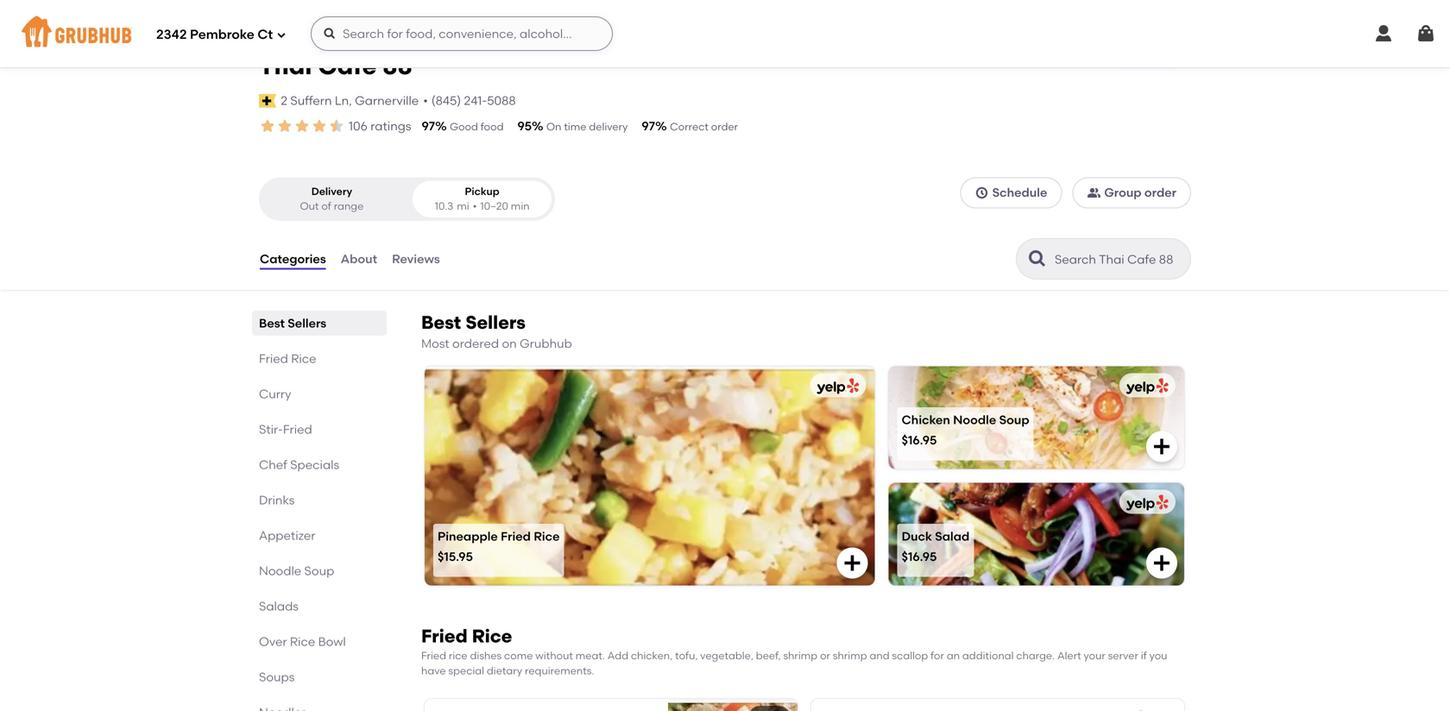 Task type: describe. For each thing, give the bounding box(es) containing it.
drinks
[[259, 493, 295, 508]]

stir-fried
[[259, 422, 312, 437]]

on
[[547, 120, 562, 133]]

have
[[421, 665, 446, 677]]

ct
[[258, 27, 273, 42]]

fried up rice
[[421, 625, 468, 648]]

add
[[608, 650, 629, 662]]

stir-fried tab
[[259, 421, 380, 439]]

1 shrimp from the left
[[784, 650, 818, 662]]

chicken noodle soup $16.95
[[902, 413, 1030, 448]]

reviews
[[392, 252, 440, 266]]

curry tab
[[259, 385, 380, 403]]

soup inside tab
[[304, 564, 334, 579]]

noodle inside the chicken noodle soup $16.95
[[954, 413, 997, 427]]

order for group order
[[1145, 185, 1177, 200]]

241-
[[464, 93, 487, 108]]

106 ratings
[[349, 119, 411, 133]]

scallop
[[892, 650, 929, 662]]

ratings
[[371, 119, 411, 133]]

without
[[536, 650, 573, 662]]

2 shrimp from the left
[[833, 650, 867, 662]]

2342
[[156, 27, 187, 42]]

over rice bowl tab
[[259, 633, 380, 651]]

delivery
[[589, 120, 628, 133]]

grubhub
[[520, 336, 572, 351]]

fried rice tab
[[259, 350, 380, 368]]

Search for food, convenience, alcohol... search field
[[311, 16, 613, 51]]

noodle soup
[[259, 564, 334, 579]]

pineapple
[[438, 529, 498, 544]]

$16.95 inside the chicken noodle soup $16.95
[[902, 433, 937, 448]]

chef specials
[[259, 458, 339, 472]]

beef,
[[756, 650, 781, 662]]

pembroke
[[190, 27, 254, 42]]

chicken
[[902, 413, 951, 427]]

soups tab
[[259, 668, 380, 687]]

range
[[334, 200, 364, 213]]

alert
[[1058, 650, 1082, 662]]

best for best sellers most ordered on grubhub
[[421, 312, 461, 334]]

2
[[281, 93, 288, 108]]

noodle soup tab
[[259, 562, 380, 580]]

good food
[[450, 120, 504, 133]]

fried rice fried rice dishes come without meat. add chicken, tofu, vegetable, beef, shrimp or shrimp and scallop for an additional charge. alert your server if you have special dietary requirements.
[[421, 625, 1168, 677]]

chef
[[259, 458, 287, 472]]

rice for over rice bowl
[[290, 635, 315, 649]]

soup inside the chicken noodle soup $16.95
[[1000, 413, 1030, 427]]

correct
[[670, 120, 709, 133]]

for
[[931, 650, 945, 662]]

stir-
[[259, 422, 283, 437]]

duck
[[902, 529, 933, 544]]

2342 pembroke ct
[[156, 27, 273, 42]]

categories
[[260, 252, 326, 266]]

10–20
[[480, 200, 509, 213]]

10.3
[[435, 200, 454, 213]]

over rice bowl
[[259, 635, 346, 649]]

additional
[[963, 650, 1014, 662]]

curry
[[259, 387, 291, 402]]

delivery
[[311, 185, 352, 198]]

chicken,
[[631, 650, 673, 662]]

95
[[518, 119, 532, 133]]

pickup 10.3 mi • 10–20 min
[[435, 185, 530, 213]]

schedule
[[993, 185, 1048, 200]]

main navigation navigation
[[0, 0, 1451, 67]]

people icon image
[[1087, 186, 1101, 200]]

option group containing delivery out of range
[[259, 177, 555, 221]]

your
[[1084, 650, 1106, 662]]

(845) 241-5088 button
[[432, 92, 516, 110]]

0 vertical spatial •
[[423, 93, 428, 108]]

food
[[481, 120, 504, 133]]

suffern
[[290, 93, 332, 108]]

group order
[[1105, 185, 1177, 200]]

rice for fried rice fried rice dishes come without meat. add chicken, tofu, vegetable, beef, shrimp or shrimp and scallop for an additional charge. alert your server if you have special dietary requirements.
[[472, 625, 512, 648]]

$16.95 inside duck salad $16.95
[[902, 550, 937, 564]]

specials
[[290, 458, 339, 472]]

vegetable,
[[700, 650, 754, 662]]

thai cafe 88
[[259, 51, 413, 80]]

5088
[[487, 93, 516, 108]]

best for best sellers
[[259, 316, 285, 331]]

special
[[449, 665, 484, 677]]

min
[[511, 200, 530, 213]]

rice inside pineapple fried rice $15.95
[[534, 529, 560, 544]]

svg image inside 'main navigation' navigation
[[323, 27, 337, 41]]

reviews button
[[391, 228, 441, 290]]

time
[[564, 120, 587, 133]]

dietary
[[487, 665, 523, 677]]

88
[[383, 51, 413, 80]]

come
[[504, 650, 533, 662]]

delivery out of range
[[300, 185, 364, 213]]

good
[[450, 120, 478, 133]]



Task type: vqa. For each thing, say whether or not it's contained in the screenshot.
the topmost Breakfast - Breakfast Sides
no



Task type: locate. For each thing, give the bounding box(es) containing it.
rice for fried rice
[[291, 352, 317, 366]]

97 down (845)
[[422, 119, 435, 133]]

correct order
[[670, 120, 738, 133]]

$16.95 down 'chicken' on the right of the page
[[902, 433, 937, 448]]

106
[[349, 119, 368, 133]]

tofu,
[[675, 650, 698, 662]]

thai fried rice image
[[668, 700, 798, 712]]

yelp image
[[814, 379, 860, 395], [1123, 379, 1169, 395], [1123, 495, 1169, 512]]

0 vertical spatial noodle
[[954, 413, 997, 427]]

shrimp
[[784, 650, 818, 662], [833, 650, 867, 662]]

best sellers tab
[[259, 314, 380, 333]]

rice up dishes
[[472, 625, 512, 648]]

option group
[[259, 177, 555, 221]]

0 horizontal spatial noodle
[[259, 564, 302, 579]]

server
[[1108, 650, 1139, 662]]

rice
[[449, 650, 468, 662]]

order
[[711, 120, 738, 133], [1145, 185, 1177, 200]]

about
[[341, 252, 377, 266]]

dishes
[[470, 650, 502, 662]]

drinks tab
[[259, 491, 380, 510]]

2 horizontal spatial svg image
[[1152, 436, 1173, 457]]

97
[[422, 119, 435, 133], [642, 119, 656, 133]]

fried right pineapple
[[501, 529, 531, 544]]

97 for good food
[[422, 119, 435, 133]]

you
[[1150, 650, 1168, 662]]

1 horizontal spatial shrimp
[[833, 650, 867, 662]]

1 horizontal spatial sellers
[[466, 312, 526, 334]]

2 97 from the left
[[642, 119, 656, 133]]

star icon image
[[259, 117, 276, 135], [276, 117, 294, 135], [294, 117, 311, 135], [311, 117, 328, 135], [328, 117, 345, 135], [328, 117, 345, 135]]

sellers up fried rice tab
[[288, 316, 327, 331]]

•
[[423, 93, 428, 108], [473, 200, 477, 213]]

$16.95 down duck
[[902, 550, 937, 564]]

97 for correct order
[[642, 119, 656, 133]]

0 vertical spatial $16.95
[[902, 433, 937, 448]]

• left (845)
[[423, 93, 428, 108]]

an
[[947, 650, 960, 662]]

best sellers
[[259, 316, 327, 331]]

0 vertical spatial svg image
[[323, 27, 337, 41]]

1 vertical spatial order
[[1145, 185, 1177, 200]]

1 vertical spatial noodle
[[259, 564, 302, 579]]

thai cafe 88 logo image
[[1117, 6, 1178, 66]]

charge.
[[1017, 650, 1055, 662]]

about button
[[340, 228, 378, 290]]

or
[[820, 650, 831, 662]]

order right "group"
[[1145, 185, 1177, 200]]

soup
[[1000, 413, 1030, 427], [304, 564, 334, 579]]

1 vertical spatial $16.95
[[902, 550, 937, 564]]

best sellers most ordered on grubhub
[[421, 312, 572, 351]]

soups
[[259, 670, 295, 685]]

sellers for best sellers
[[288, 316, 327, 331]]

group
[[1105, 185, 1142, 200]]

out
[[300, 200, 319, 213]]

bowl
[[318, 635, 346, 649]]

2 vertical spatial svg image
[[842, 553, 863, 574]]

noodle inside tab
[[259, 564, 302, 579]]

noodle
[[954, 413, 997, 427], [259, 564, 302, 579]]

rice inside fried rice fried rice dishes come without meat. add chicken, tofu, vegetable, beef, shrimp or shrimp and scallop for an additional charge. alert your server if you have special dietary requirements.
[[472, 625, 512, 648]]

2 $16.95 from the top
[[902, 550, 937, 564]]

0 horizontal spatial •
[[423, 93, 428, 108]]

over
[[259, 635, 287, 649]]

0 horizontal spatial sellers
[[288, 316, 327, 331]]

sellers inside best sellers most ordered on grubhub
[[466, 312, 526, 334]]

sellers
[[466, 312, 526, 334], [288, 316, 327, 331]]

thai
[[259, 51, 312, 80]]

97 right delivery on the top
[[642, 119, 656, 133]]

fried inside stir-fried tab
[[283, 422, 312, 437]]

salads
[[259, 599, 299, 614]]

svg image
[[323, 27, 337, 41], [1152, 436, 1173, 457], [842, 553, 863, 574]]

requirements.
[[525, 665, 594, 677]]

1 horizontal spatial order
[[1145, 185, 1177, 200]]

svg image
[[1374, 23, 1395, 44], [1416, 23, 1437, 44], [276, 30, 287, 40], [975, 186, 989, 200], [1152, 553, 1173, 574]]

1 horizontal spatial soup
[[1000, 413, 1030, 427]]

salad
[[935, 529, 970, 544]]

1 vertical spatial soup
[[304, 564, 334, 579]]

fried up curry on the bottom left of page
[[259, 352, 288, 366]]

group order button
[[1073, 177, 1192, 208]]

yelp image for chicken noodle soup
[[1123, 379, 1169, 395]]

sellers for best sellers most ordered on grubhub
[[466, 312, 526, 334]]

svg image inside 'schedule' button
[[975, 186, 989, 200]]

subscription pass image
[[259, 94, 276, 108]]

0 horizontal spatial svg image
[[323, 27, 337, 41]]

noodle up salads
[[259, 564, 302, 579]]

noodle right 'chicken' on the right of the page
[[954, 413, 997, 427]]

1 horizontal spatial 97
[[642, 119, 656, 133]]

fried
[[259, 352, 288, 366], [283, 422, 312, 437], [501, 529, 531, 544], [421, 625, 468, 648], [421, 650, 446, 662]]

best
[[421, 312, 461, 334], [259, 316, 285, 331]]

fried up the have
[[421, 650, 446, 662]]

best up most
[[421, 312, 461, 334]]

appetizer tab
[[259, 527, 380, 545]]

(845)
[[432, 93, 461, 108]]

• (845) 241-5088
[[423, 93, 516, 108]]

rice right pineapple
[[534, 529, 560, 544]]

• inside pickup 10.3 mi • 10–20 min
[[473, 200, 477, 213]]

mi
[[457, 200, 469, 213]]

yelp image for pineapple fried rice
[[814, 379, 860, 395]]

1 horizontal spatial noodle
[[954, 413, 997, 427]]

order inside button
[[1145, 185, 1177, 200]]

• right mi
[[473, 200, 477, 213]]

best up fried rice
[[259, 316, 285, 331]]

0 horizontal spatial order
[[711, 120, 738, 133]]

0 horizontal spatial best
[[259, 316, 285, 331]]

most
[[421, 336, 450, 351]]

appetizer
[[259, 529, 316, 543]]

1 vertical spatial svg image
[[1152, 436, 1173, 457]]

1 horizontal spatial best
[[421, 312, 461, 334]]

0 horizontal spatial 97
[[422, 119, 435, 133]]

on
[[502, 336, 517, 351]]

schedule button
[[961, 177, 1062, 208]]

rice down best sellers
[[291, 352, 317, 366]]

fried inside fried rice tab
[[259, 352, 288, 366]]

best inside 'tab'
[[259, 316, 285, 331]]

2 suffern ln, garnerville button
[[280, 91, 420, 111]]

sellers inside best sellers 'tab'
[[288, 316, 327, 331]]

0 vertical spatial order
[[711, 120, 738, 133]]

1 horizontal spatial svg image
[[842, 553, 863, 574]]

duck salad $16.95
[[902, 529, 970, 564]]

pickup
[[465, 185, 500, 198]]

Search Thai Cafe 88 search field
[[1053, 251, 1186, 268]]

order for correct order
[[711, 120, 738, 133]]

search icon image
[[1028, 249, 1048, 269]]

yelp image for duck salad
[[1123, 495, 1169, 512]]

of
[[322, 200, 331, 213]]

sellers up on
[[466, 312, 526, 334]]

fried up chef specials
[[283, 422, 312, 437]]

0 vertical spatial soup
[[1000, 413, 1030, 427]]

order right correct
[[711, 120, 738, 133]]

rice left bowl
[[290, 635, 315, 649]]

ln,
[[335, 93, 352, 108]]

chef specials tab
[[259, 456, 380, 474]]

2 suffern ln, garnerville
[[281, 93, 419, 108]]

$16.95
[[902, 433, 937, 448], [902, 550, 937, 564]]

on time delivery
[[547, 120, 628, 133]]

svg image for pineapple fried rice $15.95
[[842, 553, 863, 574]]

salads tab
[[259, 598, 380, 616]]

1 horizontal spatial •
[[473, 200, 477, 213]]

shrimp right or
[[833, 650, 867, 662]]

svg image for chicken noodle soup $16.95
[[1152, 436, 1173, 457]]

ordered
[[453, 336, 499, 351]]

if
[[1141, 650, 1147, 662]]

pineapple fried rice $15.95
[[438, 529, 560, 564]]

categories button
[[259, 228, 327, 290]]

1 $16.95 from the top
[[902, 433, 937, 448]]

0 horizontal spatial shrimp
[[784, 650, 818, 662]]

fried inside pineapple fried rice $15.95
[[501, 529, 531, 544]]

meat.
[[576, 650, 605, 662]]

1 vertical spatial •
[[473, 200, 477, 213]]

tab
[[259, 704, 380, 712]]

1 97 from the left
[[422, 119, 435, 133]]

cafe
[[318, 51, 377, 80]]

0 horizontal spatial soup
[[304, 564, 334, 579]]

shrimp left or
[[784, 650, 818, 662]]

best inside best sellers most ordered on grubhub
[[421, 312, 461, 334]]

garnerville
[[355, 93, 419, 108]]



